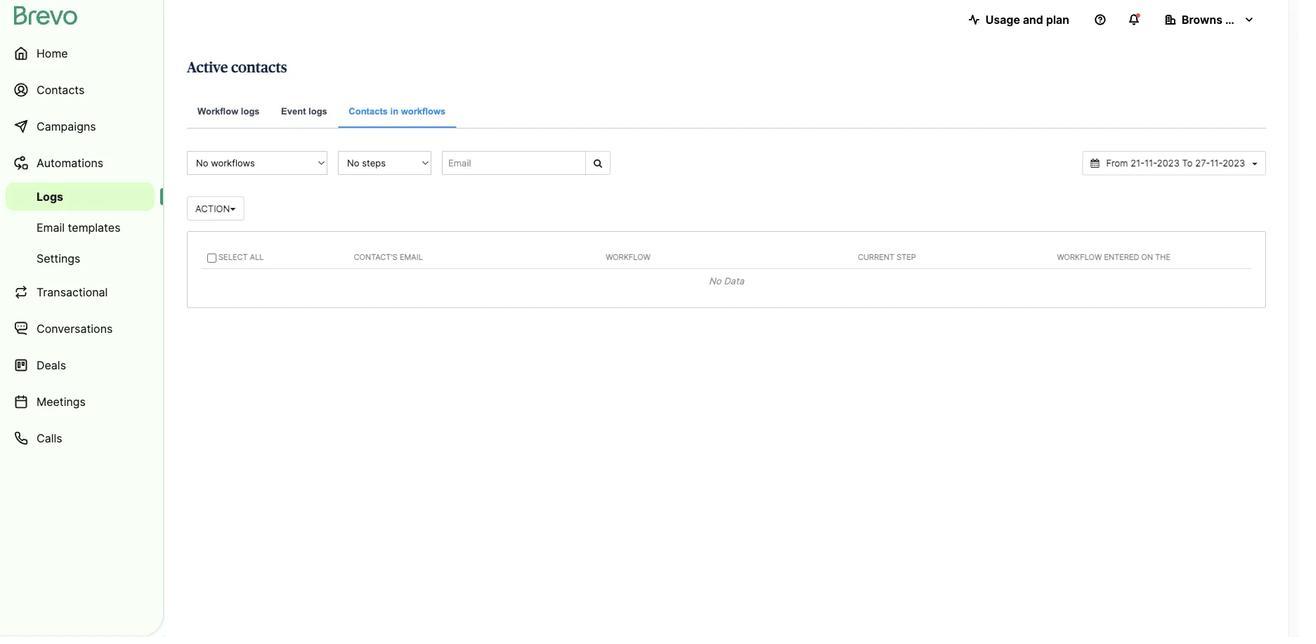 Task type: vqa. For each thing, say whether or not it's contained in the screenshot.
in on the left of the page
yes



Task type: locate. For each thing, give the bounding box(es) containing it.
calls link
[[6, 422, 155, 455]]

deals link
[[6, 349, 155, 382]]

0 vertical spatial contacts
[[37, 83, 85, 97]]

workflows
[[401, 106, 446, 116]]

and
[[1023, 13, 1044, 26]]

action
[[195, 203, 230, 214]]

no data
[[709, 276, 744, 287]]

home link
[[6, 37, 155, 70]]

contacts up campaigns
[[37, 83, 85, 97]]

home
[[37, 46, 68, 60]]

the
[[1156, 252, 1171, 262]]

workflow entered on the
[[1057, 252, 1171, 262]]

usage and plan button
[[958, 6, 1081, 34]]

0 horizontal spatial contacts
[[37, 83, 85, 97]]

contacts for contacts
[[37, 83, 85, 97]]

workflow logs
[[197, 106, 260, 116]]

on
[[1142, 252, 1153, 262]]

0 horizontal spatial logs
[[241, 106, 260, 116]]

contacts left in
[[349, 106, 388, 116]]

step
[[897, 252, 916, 262]]

conversations
[[37, 322, 113, 336]]

1 horizontal spatial logs
[[309, 106, 327, 116]]

logs
[[241, 106, 260, 116], [309, 106, 327, 116]]

1 vertical spatial contacts
[[349, 106, 388, 116]]

automations link
[[6, 146, 155, 180]]

contacts in workflows
[[349, 106, 446, 116]]

event logs
[[281, 106, 327, 116]]

browns enterprise
[[1182, 13, 1282, 26]]

in
[[390, 106, 399, 116]]

logs right event at the top of the page
[[309, 106, 327, 116]]

event
[[281, 106, 306, 116]]

select all
[[216, 253, 264, 262]]

action button
[[187, 196, 244, 221]]

1 horizontal spatial workflow
[[606, 252, 651, 262]]

conversations link
[[6, 312, 155, 346]]

no
[[709, 276, 721, 287]]

meetings
[[37, 395, 86, 409]]

None text field
[[1102, 157, 1250, 170]]

contacts link
[[6, 73, 155, 107]]

Email text field
[[442, 151, 586, 175]]

contact's
[[354, 252, 398, 262]]

templates
[[68, 221, 121, 234]]

1 horizontal spatial contacts
[[349, 106, 388, 116]]

logs left event at the top of the page
[[241, 106, 260, 116]]

contact's email
[[354, 252, 423, 262]]

2 logs from the left
[[309, 106, 327, 116]]

0 horizontal spatial workflow
[[197, 106, 238, 116]]

contacts in workflows link
[[338, 96, 456, 128]]

select
[[219, 253, 248, 262]]

enterprise
[[1226, 13, 1282, 26]]

transactional link
[[6, 275, 155, 309]]

contacts
[[231, 60, 287, 75]]

workflow
[[197, 106, 238, 116], [606, 252, 651, 262], [1057, 252, 1102, 262]]

1 logs from the left
[[241, 106, 260, 116]]

2 horizontal spatial workflow
[[1057, 252, 1102, 262]]

contacts
[[37, 83, 85, 97], [349, 106, 388, 116]]

browns
[[1182, 13, 1223, 26]]

None checkbox
[[207, 254, 216, 263]]



Task type: describe. For each thing, give the bounding box(es) containing it.
search image
[[594, 158, 602, 168]]

calendar image
[[1091, 159, 1100, 168]]

calls
[[37, 432, 62, 445]]

workflow for workflow logs
[[197, 106, 238, 116]]

active contacts
[[187, 60, 287, 75]]

campaigns link
[[6, 110, 155, 143]]

logs link
[[6, 183, 155, 211]]

workflow for workflow entered on the
[[1057, 252, 1102, 262]]

event logs link
[[271, 96, 338, 129]]

current step
[[858, 252, 916, 262]]

entered
[[1104, 252, 1140, 262]]

deals
[[37, 358, 66, 372]]

email templates
[[37, 221, 121, 234]]

automations
[[37, 156, 103, 170]]

workflow for workflow
[[606, 252, 651, 262]]

current
[[858, 252, 895, 262]]

workflow logs link
[[187, 96, 270, 129]]

email templates link
[[6, 214, 155, 242]]

logs for workflow logs
[[241, 106, 260, 116]]

active
[[187, 60, 228, 75]]

transactional
[[37, 285, 108, 299]]

logs
[[37, 190, 63, 203]]

data
[[724, 276, 744, 287]]

usage
[[986, 13, 1020, 26]]

meetings link
[[6, 385, 155, 419]]

settings link
[[6, 245, 155, 273]]

contacts for contacts in workflows
[[349, 106, 388, 116]]

campaigns
[[37, 119, 96, 133]]

browns enterprise button
[[1154, 6, 1282, 34]]

logs for event logs
[[309, 106, 327, 116]]

email
[[400, 252, 423, 262]]

settings
[[37, 252, 80, 265]]

usage and plan
[[986, 13, 1070, 26]]

plan
[[1046, 13, 1070, 26]]

all
[[250, 253, 264, 262]]

email
[[37, 221, 65, 234]]



